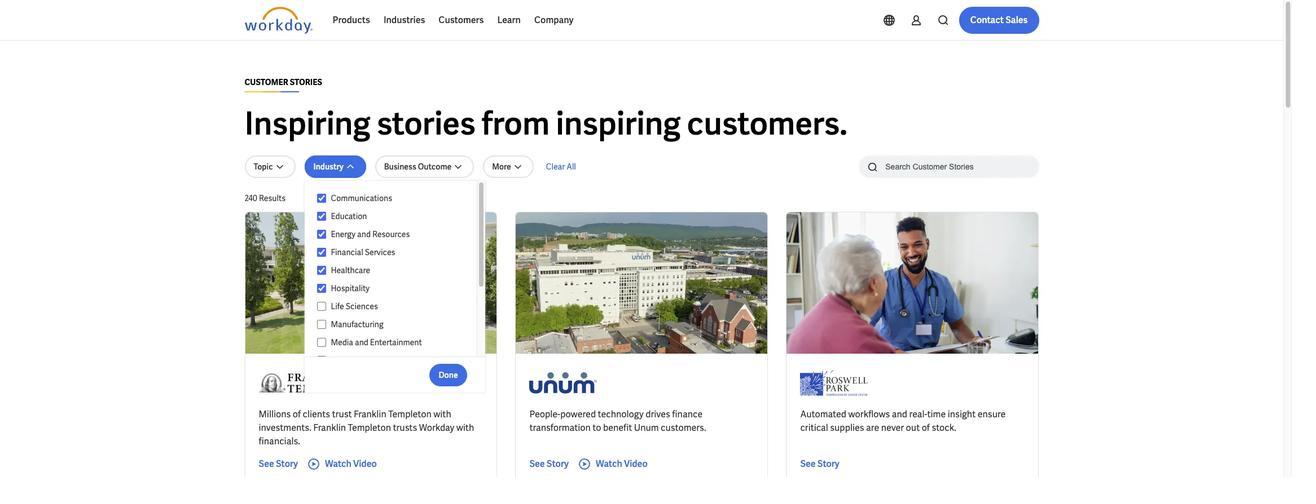 Task type: describe. For each thing, give the bounding box(es) containing it.
healthcare link
[[326, 264, 466, 278]]

see for millions of clients trust franklin templeton with investments. franklin templeton trusts workday with financials.
[[259, 459, 274, 471]]

energy
[[331, 230, 355, 240]]

out
[[906, 423, 920, 434]]

media
[[331, 338, 353, 348]]

media and entertainment link
[[326, 336, 466, 350]]

life sciences
[[331, 302, 378, 312]]

stories
[[377, 103, 475, 144]]

industry
[[313, 162, 343, 172]]

people-
[[529, 409, 560, 421]]

supplies
[[830, 423, 864, 434]]

Search Customer Stories text field
[[879, 157, 1017, 177]]

company button
[[527, 7, 580, 34]]

watch video for franklin
[[325, 459, 377, 471]]

nonprofit link
[[326, 354, 466, 368]]

3 story from the left
[[817, 459, 839, 471]]

technology
[[598, 409, 644, 421]]

millions
[[259, 409, 291, 421]]

all
[[567, 162, 576, 172]]

contact sales
[[970, 14, 1028, 26]]

manufacturing link
[[326, 318, 466, 332]]

1 vertical spatial templeton
[[348, 423, 391, 434]]

customers
[[439, 14, 484, 26]]

customers. inside people-powered technology drives finance transformation to benefit unum customers.
[[661, 423, 706, 434]]

learn button
[[491, 7, 527, 34]]

inspiring stories from inspiring customers.
[[245, 103, 847, 144]]

powered
[[560, 409, 596, 421]]

healthcare
[[331, 266, 370, 276]]

critical
[[800, 423, 828, 434]]

outcome
[[418, 162, 451, 172]]

trust
[[332, 409, 352, 421]]

learn
[[497, 14, 521, 26]]

3 see from the left
[[800, 459, 816, 471]]

see for people-powered technology drives finance transformation to benefit unum customers.
[[529, 459, 545, 471]]

real-
[[909, 409, 927, 421]]

clients
[[303, 409, 330, 421]]

clear
[[546, 162, 565, 172]]

sciences
[[346, 302, 378, 312]]

more
[[492, 162, 511, 172]]

from
[[482, 103, 550, 144]]

to
[[593, 423, 601, 434]]

financial
[[331, 248, 363, 258]]

franklin templeton companies, llc image
[[259, 368, 358, 399]]

industry button
[[304, 156, 366, 178]]

automated
[[800, 409, 846, 421]]

manufacturing
[[331, 320, 384, 330]]

3 see story from the left
[[800, 459, 839, 471]]

watch video for unum
[[596, 459, 648, 471]]

energy and resources
[[331, 230, 410, 240]]

ensure
[[978, 409, 1006, 421]]

video for franklin
[[353, 459, 377, 471]]

are
[[866, 423, 879, 434]]

topic
[[254, 162, 273, 172]]

never
[[881, 423, 904, 434]]

hospitality
[[331, 284, 370, 294]]

customer stories
[[245, 77, 322, 87]]

stories
[[290, 77, 322, 87]]

nonprofit
[[331, 356, 365, 366]]

hospitality link
[[326, 282, 466, 296]]

unum image
[[529, 368, 597, 399]]

finance
[[672, 409, 703, 421]]

business outcome
[[384, 162, 451, 172]]

drives
[[646, 409, 670, 421]]

education
[[331, 212, 367, 222]]

inspiring
[[245, 103, 370, 144]]

financial services link
[[326, 246, 466, 260]]

life sciences link
[[326, 300, 466, 314]]

video for unum
[[624, 459, 648, 471]]

inspiring
[[556, 103, 681, 144]]

done
[[439, 370, 458, 381]]

products
[[333, 14, 370, 26]]

and for resources
[[357, 230, 371, 240]]



Task type: vqa. For each thing, say whether or not it's contained in the screenshot.
the See Story corresponding to 'See Story' link under Shutterstock
no



Task type: locate. For each thing, give the bounding box(es) containing it.
and up never
[[892, 409, 907, 421]]

1 horizontal spatial of
[[922, 423, 930, 434]]

0 horizontal spatial see story link
[[259, 458, 298, 472]]

see story down critical
[[800, 459, 839, 471]]

templeton
[[388, 409, 431, 421], [348, 423, 391, 434]]

0 horizontal spatial franklin
[[313, 423, 346, 434]]

see down critical
[[800, 459, 816, 471]]

0 vertical spatial and
[[357, 230, 371, 240]]

story down critical
[[817, 459, 839, 471]]

education link
[[326, 210, 466, 223]]

see story
[[259, 459, 298, 471], [529, 459, 569, 471], [800, 459, 839, 471]]

industries
[[384, 14, 425, 26]]

2 horizontal spatial see story
[[800, 459, 839, 471]]

clear all button
[[543, 156, 579, 178]]

services
[[365, 248, 395, 258]]

watch down benefit
[[596, 459, 622, 471]]

watch video link down benefit
[[578, 458, 648, 472]]

1 horizontal spatial story
[[547, 459, 569, 471]]

0 vertical spatial customers.
[[687, 103, 847, 144]]

1 horizontal spatial see story
[[529, 459, 569, 471]]

2 see story link from the left
[[529, 458, 569, 472]]

watch video link down the millions of clients trust franklin templeton with investments. franklin templeton trusts workday with financials.
[[307, 458, 377, 472]]

customers.
[[687, 103, 847, 144], [661, 423, 706, 434]]

0 vertical spatial of
[[293, 409, 301, 421]]

of inside the millions of clients trust franklin templeton with investments. franklin templeton trusts workday with financials.
[[293, 409, 301, 421]]

communications
[[331, 194, 392, 204]]

see story link for people-powered technology drives finance transformation to benefit unum customers.
[[529, 458, 569, 472]]

franklin right trust
[[354, 409, 386, 421]]

0 horizontal spatial watch video link
[[307, 458, 377, 472]]

roswell park comprehensive cancer center (roswell park cancer institute) image
[[800, 368, 868, 399]]

of inside automated workflows and real-time insight ensure critical supplies are never out of stock.
[[922, 423, 930, 434]]

1 vertical spatial franklin
[[313, 423, 346, 434]]

energy and resources link
[[326, 228, 466, 241]]

customer
[[245, 77, 288, 87]]

story down financials. at left bottom
[[276, 459, 298, 471]]

company
[[534, 14, 574, 26]]

industries button
[[377, 7, 432, 34]]

2 video from the left
[[624, 459, 648, 471]]

unum
[[634, 423, 659, 434]]

see story for people-powered technology drives finance transformation to benefit unum customers.
[[529, 459, 569, 471]]

franklin
[[354, 409, 386, 421], [313, 423, 346, 434]]

see
[[259, 459, 274, 471], [529, 459, 545, 471], [800, 459, 816, 471]]

franklin down trust
[[313, 423, 346, 434]]

see story link down transformation
[[529, 458, 569, 472]]

see story link for millions of clients trust franklin templeton with investments. franklin templeton trusts workday with financials.
[[259, 458, 298, 472]]

story for millions of clients trust franklin templeton with investments. franklin templeton trusts workday with financials.
[[276, 459, 298, 471]]

see down financials. at left bottom
[[259, 459, 274, 471]]

video down the millions of clients trust franklin templeton with investments. franklin templeton trusts workday with financials.
[[353, 459, 377, 471]]

2 watch from the left
[[596, 459, 622, 471]]

resources
[[372, 230, 410, 240]]

and for entertainment
[[355, 338, 368, 348]]

with
[[433, 409, 451, 421], [456, 423, 474, 434]]

1 horizontal spatial see story link
[[529, 458, 569, 472]]

watch for unum
[[596, 459, 622, 471]]

see story link
[[259, 458, 298, 472], [529, 458, 569, 472], [800, 458, 839, 472]]

transformation
[[529, 423, 591, 434]]

240
[[245, 194, 257, 204]]

2 story from the left
[[547, 459, 569, 471]]

0 horizontal spatial watch video
[[325, 459, 377, 471]]

0 horizontal spatial of
[[293, 409, 301, 421]]

templeton down trust
[[348, 423, 391, 434]]

people-powered technology drives finance transformation to benefit unum customers.
[[529, 409, 706, 434]]

video down unum
[[624, 459, 648, 471]]

0 horizontal spatial story
[[276, 459, 298, 471]]

of up investments.
[[293, 409, 301, 421]]

1 see from the left
[[259, 459, 274, 471]]

2 see from the left
[[529, 459, 545, 471]]

0 horizontal spatial see story
[[259, 459, 298, 471]]

1 vertical spatial with
[[456, 423, 474, 434]]

and inside automated workflows and real-time insight ensure critical supplies are never out of stock.
[[892, 409, 907, 421]]

0 horizontal spatial video
[[353, 459, 377, 471]]

with up the workday
[[433, 409, 451, 421]]

None checkbox
[[317, 194, 326, 204], [317, 212, 326, 222], [317, 230, 326, 240], [317, 248, 326, 258], [317, 284, 326, 294], [317, 302, 326, 312], [317, 320, 326, 330], [317, 356, 326, 366], [317, 194, 326, 204], [317, 212, 326, 222], [317, 230, 326, 240], [317, 248, 326, 258], [317, 284, 326, 294], [317, 302, 326, 312], [317, 320, 326, 330], [317, 356, 326, 366]]

business outcome button
[[375, 156, 474, 178]]

see story link down financials. at left bottom
[[259, 458, 298, 472]]

2 horizontal spatial see story link
[[800, 458, 839, 472]]

1 see story from the left
[[259, 459, 298, 471]]

business
[[384, 162, 416, 172]]

None checkbox
[[317, 266, 326, 276], [317, 338, 326, 348], [317, 266, 326, 276], [317, 338, 326, 348]]

see story for millions of clients trust franklin templeton with investments. franklin templeton trusts workday with financials.
[[259, 459, 298, 471]]

life
[[331, 302, 344, 312]]

watch
[[325, 459, 351, 471], [596, 459, 622, 471]]

clear all
[[546, 162, 576, 172]]

watch video down the millions of clients trust franklin templeton with investments. franklin templeton trusts workday with financials.
[[325, 459, 377, 471]]

watch video link for unum
[[578, 458, 648, 472]]

financial services
[[331, 248, 395, 258]]

2 see story from the left
[[529, 459, 569, 471]]

1 vertical spatial customers.
[[661, 423, 706, 434]]

trusts
[[393, 423, 417, 434]]

0 vertical spatial templeton
[[388, 409, 431, 421]]

customers button
[[432, 7, 491, 34]]

automated workflows and real-time insight ensure critical supplies are never out of stock.
[[800, 409, 1006, 434]]

watch for franklin
[[325, 459, 351, 471]]

contact
[[970, 14, 1004, 26]]

2 watch video from the left
[[596, 459, 648, 471]]

watch video down benefit
[[596, 459, 648, 471]]

1 horizontal spatial see
[[529, 459, 545, 471]]

1 horizontal spatial with
[[456, 423, 474, 434]]

and up financial services
[[357, 230, 371, 240]]

0 vertical spatial franklin
[[354, 409, 386, 421]]

1 story from the left
[[276, 459, 298, 471]]

see story link down critical
[[800, 458, 839, 472]]

topic button
[[245, 156, 295, 178]]

2 horizontal spatial story
[[817, 459, 839, 471]]

1 horizontal spatial watch
[[596, 459, 622, 471]]

1 video from the left
[[353, 459, 377, 471]]

1 watch from the left
[[325, 459, 351, 471]]

sales
[[1006, 14, 1028, 26]]

watch down the millions of clients trust franklin templeton with investments. franklin templeton trusts workday with financials.
[[325, 459, 351, 471]]

workflows
[[848, 409, 890, 421]]

more button
[[483, 156, 534, 178]]

investments.
[[259, 423, 311, 434]]

contact sales link
[[959, 7, 1039, 34]]

0 vertical spatial with
[[433, 409, 451, 421]]

see down transformation
[[529, 459, 545, 471]]

with right the workday
[[456, 423, 474, 434]]

story down transformation
[[547, 459, 569, 471]]

1 watch video link from the left
[[307, 458, 377, 472]]

2 vertical spatial and
[[892, 409, 907, 421]]

240 results
[[245, 194, 286, 204]]

results
[[259, 194, 286, 204]]

1 vertical spatial and
[[355, 338, 368, 348]]

see story down transformation
[[529, 459, 569, 471]]

done button
[[430, 364, 467, 387]]

media and entertainment
[[331, 338, 422, 348]]

workday
[[419, 423, 454, 434]]

benefit
[[603, 423, 632, 434]]

3 see story link from the left
[[800, 458, 839, 472]]

entertainment
[[370, 338, 422, 348]]

millions of clients trust franklin templeton with investments. franklin templeton trusts workday with financials.
[[259, 409, 474, 448]]

products button
[[326, 7, 377, 34]]

1 horizontal spatial video
[[624, 459, 648, 471]]

1 vertical spatial of
[[922, 423, 930, 434]]

story
[[276, 459, 298, 471], [547, 459, 569, 471], [817, 459, 839, 471]]

financials.
[[259, 436, 300, 448]]

communications link
[[326, 192, 466, 205]]

0 horizontal spatial watch
[[325, 459, 351, 471]]

and down manufacturing
[[355, 338, 368, 348]]

of right out
[[922, 423, 930, 434]]

0 horizontal spatial with
[[433, 409, 451, 421]]

story for people-powered technology drives finance transformation to benefit unum customers.
[[547, 459, 569, 471]]

insight
[[948, 409, 976, 421]]

2 watch video link from the left
[[578, 458, 648, 472]]

2 horizontal spatial see
[[800, 459, 816, 471]]

go to the homepage image
[[245, 7, 312, 34]]

1 watch video from the left
[[325, 459, 377, 471]]

watch video
[[325, 459, 377, 471], [596, 459, 648, 471]]

1 horizontal spatial watch video link
[[578, 458, 648, 472]]

time
[[927, 409, 946, 421]]

1 horizontal spatial watch video
[[596, 459, 648, 471]]

watch video link for franklin
[[307, 458, 377, 472]]

1 horizontal spatial franklin
[[354, 409, 386, 421]]

see story down financials. at left bottom
[[259, 459, 298, 471]]

templeton up trusts
[[388, 409, 431, 421]]

0 horizontal spatial see
[[259, 459, 274, 471]]

stock.
[[932, 423, 956, 434]]

1 see story link from the left
[[259, 458, 298, 472]]

video
[[353, 459, 377, 471], [624, 459, 648, 471]]



